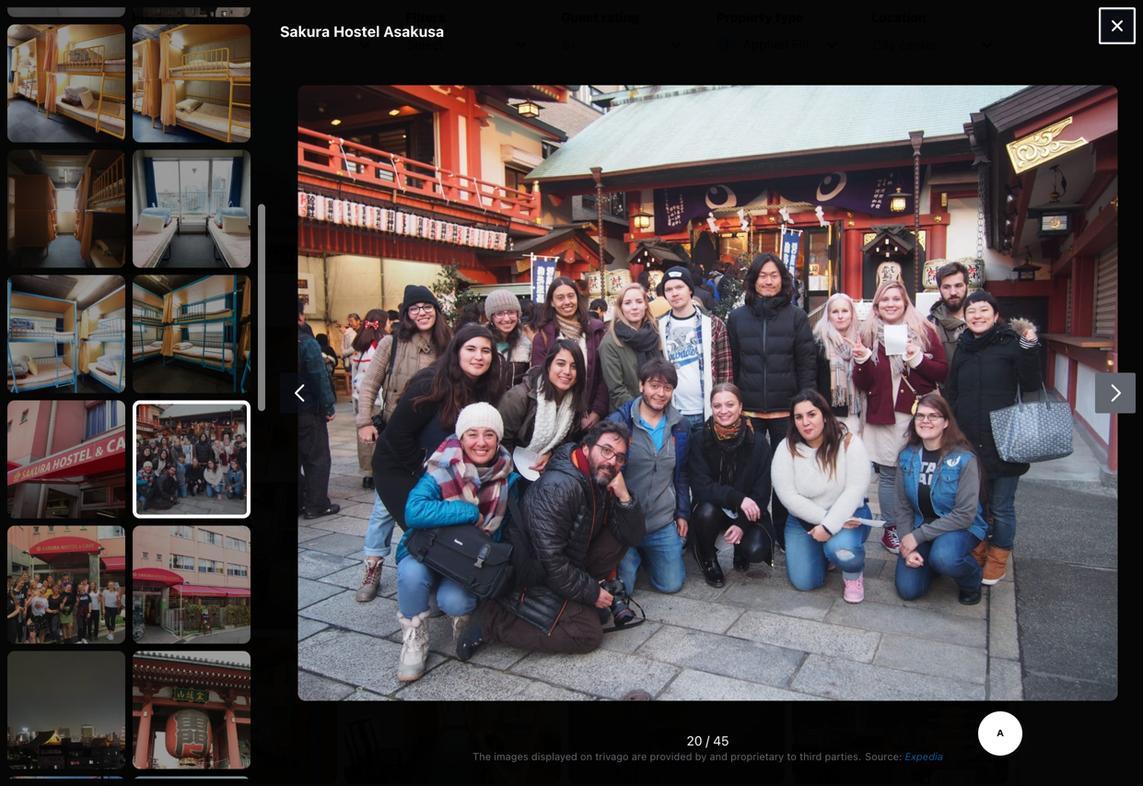 Task type: describe. For each thing, give the bounding box(es) containing it.
price: for $79
[[906, 16, 938, 29]]

1 / 43
[[286, 47, 314, 60]]

per inside expedia $83 per night
[[712, 47, 730, 59]]

1.7 miles to akihabara station
[[333, 150, 507, 165]]

share button
[[124, 280, 208, 313]]

1 horizontal spatial filters
[[792, 36, 829, 52]]

info
[[527, 288, 552, 303]]

expedia inside 20 / 45 the images displayed on trivago are provided by and proprietary to third parties. source: expedia
[[905, 751, 944, 763]]

popular
[[121, 83, 164, 96]]

provided
[[650, 751, 693, 763]]

than
[[939, 101, 964, 114]]

view deal
[[894, 170, 964, 188]]

plat hostel keikyu minowa forest, (tokyo, japan) image
[[113, 0, 325, 72]]

prices
[[693, 288, 733, 303]]

breakfast included
[[845, 130, 942, 143]]

1.7 miles to akihabara station button
[[333, 143, 698, 172]]

8+
[[562, 37, 578, 52]]

sakura inside "sakura hostel asakusa" button
[[333, 87, 393, 109]]

night inside our lowest price: $79 per night on agoda
[[864, 47, 890, 59]]

per inside our lowest price: $79 per night on agoda
[[844, 47, 861, 59]]

source:
[[866, 751, 903, 763]]

parties.
[[825, 751, 862, 763]]

prices button
[[686, 275, 740, 319]]

displayed
[[532, 751, 578, 763]]

night inside the "super.com $89 per night"
[[733, 248, 759, 261]]

type
[[776, 10, 804, 25]]

breakfast included button
[[829, 128, 942, 145]]

+
[[197, 37, 205, 52]]

third
[[800, 751, 822, 763]]

station
[[465, 150, 507, 165]]

$0 - $600 +
[[133, 37, 205, 52]]

city
[[873, 37, 897, 52]]

property
[[717, 10, 773, 25]]

0 vertical spatial filters
[[406, 10, 446, 25]]

on for $79
[[894, 47, 907, 59]]

hostel inside "sakura hostel asakusa" button
[[398, 87, 454, 109]]

expedia for expedia $83 per night
[[712, 16, 756, 29]]

20
[[687, 733, 703, 748]]

$600
[[162, 37, 194, 52]]

info button
[[520, 275, 559, 319]]

super.com
[[712, 218, 772, 231]]

excellent (84 reviews)
[[366, 9, 501, 24]]

43
[[300, 47, 314, 60]]

$83
[[712, 30, 742, 47]]

per inside the "super.com $89 per night"
[[712, 248, 730, 261]]

good
[[398, 184, 431, 199]]

0 vertical spatial reviews)
[[451, 9, 501, 24]]

$89
[[712, 232, 742, 249]]

to inside 20 / 45 the images displayed on trivago are provided by and proprietary to third parties. source: expedia
[[787, 751, 797, 763]]

for
[[758, 181, 773, 194]]

/ for $89
[[294, 249, 297, 262]]

$0
[[133, 37, 149, 52]]

/ inside 20 / 45 the images displayed on trivago are provided by and proprietary to third parties. source: expedia
[[706, 733, 710, 748]]

$217
[[776, 181, 803, 194]]

breakfast
[[845, 130, 895, 143]]

guest
[[561, 10, 599, 25]]

sakura hostel asakusa inside button
[[333, 87, 532, 109]]

free cancellation button
[[713, 128, 825, 145]]

trivago
[[596, 751, 629, 763]]

free
[[730, 130, 755, 143]]

and
[[710, 751, 728, 763]]

on inside 20 / 45 the images displayed on trivago are provided by and proprietary to third parties. source: expedia
[[581, 751, 593, 763]]

on for $82
[[894, 248, 907, 261]]

images
[[494, 751, 529, 763]]

hostel inside hostel button
[[359, 121, 397, 136]]

reviews
[[626, 288, 678, 303]]

nights
[[723, 181, 755, 194]]

1 for $89
[[286, 249, 291, 262]]

proprietary
[[731, 751, 785, 763]]

view
[[894, 170, 929, 188]]

share
[[159, 289, 196, 304]]

overview button
[[446, 275, 520, 319]]

1 / 45
[[286, 249, 314, 262]]

agoda for $79
[[910, 47, 943, 59]]

our lowest price: $82 per night on agoda
[[844, 218, 943, 261]]

less
[[910, 101, 936, 114]]

2
[[713, 181, 720, 194]]

0 vertical spatial hostel
[[334, 23, 380, 40]]

0 vertical spatial asakusa
[[384, 23, 444, 40]]

by
[[696, 751, 707, 763]]

8.3
[[333, 184, 354, 199]]

1.7
[[333, 150, 349, 165]]

location
[[872, 10, 927, 25]]

tab list containing overview
[[208, 275, 978, 319]]

price:
[[132, 10, 169, 25]]



Task type: vqa. For each thing, say whether or not it's contained in the screenshot.
the top Hostel
yes



Task type: locate. For each thing, give the bounding box(es) containing it.
1 vertical spatial filters
[[792, 36, 829, 52]]

0 horizontal spatial 45
[[300, 249, 314, 262]]

0 horizontal spatial filters
[[406, 10, 446, 25]]

agoda right $82
[[910, 248, 943, 261]]

choice
[[166, 83, 203, 96]]

price:
[[906, 16, 938, 29], [906, 218, 938, 231]]

reviews) down station
[[474, 184, 523, 199]]

2 price: from the top
[[906, 218, 938, 231]]

select
[[407, 37, 444, 52]]

1 vertical spatial /
[[294, 249, 297, 262]]

deal
[[932, 170, 964, 188]]

8.3 - very good (2356 reviews)
[[333, 184, 523, 199]]

0 vertical spatial expedia
[[712, 16, 756, 29]]

sakura hostel asakusa up 43
[[280, 23, 444, 40]]

our lowest price: $79 per night on agoda
[[844, 16, 943, 59]]

hostel left select at the top
[[334, 23, 380, 40]]

very
[[366, 184, 395, 199]]

included
[[898, 130, 942, 143]]

0 horizontal spatial -
[[152, 37, 158, 52]]

lowest for $79
[[867, 16, 903, 29]]

-
[[152, 37, 158, 52], [357, 184, 363, 199]]

expedia up "$83"
[[712, 16, 756, 29]]

our up $79
[[844, 16, 864, 29]]

- for $0
[[152, 37, 158, 52]]

lowest inside our lowest price: $82 per night on agoda
[[867, 218, 903, 231]]

12%
[[877, 101, 901, 114]]

agoda right city
[[910, 47, 943, 59]]

1 vertical spatial reviews)
[[474, 184, 523, 199]]

2 lowest from the top
[[867, 218, 903, 231]]

sakura hostel asakusa button
[[333, 87, 668, 110]]

45 inside 20 / 45 the images displayed on trivago are provided by and proprietary to third parties. source: expedia
[[714, 733, 730, 748]]

- right 8.3
[[357, 184, 363, 199]]

our for $79
[[844, 16, 864, 29]]

photos
[[567, 288, 611, 303]]

lowest up $82
[[867, 218, 903, 231]]

night
[[195, 10, 225, 25], [733, 47, 759, 59], [864, 47, 890, 59], [733, 248, 759, 261], [864, 248, 890, 261]]

photos button
[[559, 275, 619, 319]]

- for 8.3
[[357, 184, 363, 199]]

1 agoda from the top
[[910, 47, 943, 59]]

reviews) right (84 at top left
[[451, 9, 501, 24]]

0 vertical spatial sakura
[[280, 23, 330, 40]]

- right $0
[[152, 37, 158, 52]]

45 for 1
[[300, 249, 314, 262]]

sakura hostel asakusa, (tokyo, japan) image
[[113, 79, 325, 274]]

1 vertical spatial to
[[787, 751, 797, 763]]

lowest for $82
[[867, 218, 903, 231]]

0 vertical spatial on
[[894, 47, 907, 59]]

0 vertical spatial lowest
[[867, 16, 903, 29]]

1 vertical spatial our
[[844, 218, 864, 231]]

on inside our lowest price: $79 per night on agoda
[[894, 47, 907, 59]]

0 vertical spatial to
[[387, 150, 399, 165]]

1 vertical spatial hostel
[[398, 87, 454, 109]]

property type
[[717, 10, 804, 25]]

$108
[[713, 153, 758, 174]]

filters down type
[[792, 36, 829, 52]]

free cancellation
[[730, 130, 825, 143]]

miles
[[352, 150, 383, 165]]

sakura up 43
[[280, 23, 330, 40]]

hostel up 'miles'
[[359, 121, 397, 136]]

akihabara
[[402, 150, 462, 165]]

1 price: from the top
[[906, 16, 938, 29]]

expedia for expedia
[[713, 99, 764, 114]]

popular choice button
[[113, 79, 210, 100]]

0 horizontal spatial asakusa
[[384, 23, 444, 40]]

1 vertical spatial sakura hostel asakusa
[[333, 87, 532, 109]]

per inside our lowest price: $82 per night on agoda
[[844, 248, 861, 261]]

1 horizontal spatial 45
[[714, 733, 730, 748]]

1 our from the top
[[844, 16, 864, 29]]

0 vertical spatial sakura hostel asakusa
[[280, 23, 444, 40]]

our inside our lowest price: $82 per night on agoda
[[844, 218, 864, 231]]

(2356
[[434, 184, 470, 199]]

sakura hostel asakusa
[[280, 23, 444, 40], [333, 87, 532, 109]]

1 vertical spatial -
[[357, 184, 363, 199]]

are
[[632, 751, 647, 763]]

overview
[[453, 288, 513, 303]]

filters up select at the top
[[406, 10, 446, 25]]

applied
[[744, 36, 789, 52]]

popular choice
[[121, 83, 203, 96]]

center
[[900, 37, 938, 52]]

agoda inside our lowest price: $79 per night on agoda
[[910, 47, 943, 59]]

0 vertical spatial agoda
[[910, 47, 943, 59]]

lowest up city
[[867, 16, 903, 29]]

hostel button
[[333, 120, 397, 136]]

price: inside our lowest price: $82 per night on agoda
[[906, 218, 938, 231]]

night inside expedia $83 per night
[[733, 47, 759, 59]]

1 horizontal spatial -
[[357, 184, 363, 199]]

1 for $83
[[286, 47, 291, 60]]

to inside button
[[387, 150, 399, 165]]

sakura hostel asakusa down select at the top
[[333, 87, 532, 109]]

lowest inside our lowest price: $79 per night on agoda
[[867, 16, 903, 29]]

our inside our lowest price: $79 per night on agoda
[[844, 16, 864, 29]]

our
[[844, 16, 864, 29], [844, 218, 864, 231]]

$82
[[844, 232, 872, 249]]

1 vertical spatial 45
[[714, 733, 730, 748]]

expedia button
[[905, 749, 944, 765]]

1 vertical spatial on
[[894, 248, 907, 261]]

45 for 20
[[714, 733, 730, 748]]

per
[[172, 10, 192, 25], [712, 47, 730, 59], [844, 47, 861, 59], [712, 248, 730, 261], [844, 248, 861, 261]]

2 vertical spatial on
[[581, 751, 593, 763]]

45
[[300, 249, 314, 262], [714, 733, 730, 748]]

0 vertical spatial /
[[294, 47, 297, 60]]

0 vertical spatial 45
[[300, 249, 314, 262]]

view deal button
[[872, 162, 1001, 195]]

0 vertical spatial -
[[152, 37, 158, 52]]

20 / 45 the images displayed on trivago are provided by and proprietary to third parties. source: expedia
[[473, 733, 944, 763]]

price: for $82
[[906, 218, 938, 231]]

our for $82
[[844, 218, 864, 231]]

applied filters
[[744, 36, 829, 52]]

2 nights for $217
[[713, 181, 803, 194]]

1 vertical spatial price:
[[906, 218, 938, 231]]

night inside our lowest price: $82 per night on agoda
[[864, 248, 890, 261]]

1 vertical spatial sakura
[[333, 87, 393, 109]]

2 vertical spatial expedia
[[905, 751, 944, 763]]

1 lowest from the top
[[867, 16, 903, 29]]

expedia
[[712, 16, 756, 29], [713, 99, 764, 114], [905, 751, 944, 763]]

on left trivago
[[581, 751, 593, 763]]

to left third
[[787, 751, 797, 763]]

expedia up free
[[713, 99, 764, 114]]

tab list
[[208, 275, 978, 319]]

2 vertical spatial hostel
[[359, 121, 397, 136]]

1 vertical spatial asakusa
[[458, 87, 532, 109]]

0 horizontal spatial sakura
[[280, 23, 330, 40]]

excellent
[[366, 9, 424, 24]]

price: up center
[[906, 16, 938, 29]]

on inside our lowest price: $82 per night on agoda
[[894, 248, 907, 261]]

hostel down select at the top
[[398, 87, 454, 109]]

reviews button
[[619, 275, 686, 319]]

expedia $83 per night
[[712, 16, 759, 59]]

agoda
[[910, 47, 943, 59], [910, 248, 943, 261]]

$79
[[844, 30, 871, 47]]

0 horizontal spatial to
[[387, 150, 399, 165]]

/
[[294, 47, 297, 60], [294, 249, 297, 262], [706, 733, 710, 748]]

filters
[[406, 10, 446, 25], [792, 36, 829, 52]]

2 vertical spatial /
[[706, 733, 710, 748]]

sakura
[[280, 23, 330, 40], [333, 87, 393, 109]]

guest rating
[[561, 10, 640, 25]]

1 vertical spatial expedia
[[713, 99, 764, 114]]

1 vertical spatial lowest
[[867, 218, 903, 231]]

expedia right source:
[[905, 751, 944, 763]]

(84
[[427, 9, 448, 24]]

sakura up hostel button
[[333, 87, 393, 109]]

/ for $83
[[294, 47, 297, 60]]

expedia inside expedia $83 per night
[[712, 16, 756, 29]]

price: inside our lowest price: $79 per night on agoda
[[906, 16, 938, 29]]

on down location
[[894, 47, 907, 59]]

2 agoda from the top
[[910, 248, 943, 261]]

1 horizontal spatial sakura
[[333, 87, 393, 109]]

the
[[473, 751, 491, 763]]

on right $82
[[894, 248, 907, 261]]

city center
[[873, 37, 938, 52]]

price: down view deal
[[906, 218, 938, 231]]

2 our from the top
[[844, 218, 864, 231]]

agoda inside our lowest price: $82 per night on agoda
[[910, 248, 943, 261]]

0 vertical spatial price:
[[906, 16, 938, 29]]

0 vertical spatial our
[[844, 16, 864, 29]]

agoda for $82
[[910, 248, 943, 261]]

to right 'miles'
[[387, 150, 399, 165]]

reviews)
[[451, 9, 501, 24], [474, 184, 523, 199]]

1 vertical spatial agoda
[[910, 248, 943, 261]]

lowest
[[867, 16, 903, 29], [867, 218, 903, 231]]

rating
[[602, 10, 640, 25]]

asakusa inside "sakura hostel asakusa" button
[[458, 87, 532, 109]]

1 horizontal spatial to
[[787, 751, 797, 763]]

usual
[[966, 101, 996, 114]]

our up $82
[[844, 218, 864, 231]]

1 horizontal spatial asakusa
[[458, 87, 532, 109]]

super.com $89 per night
[[712, 218, 772, 261]]

12% less than usual
[[877, 101, 996, 114]]



